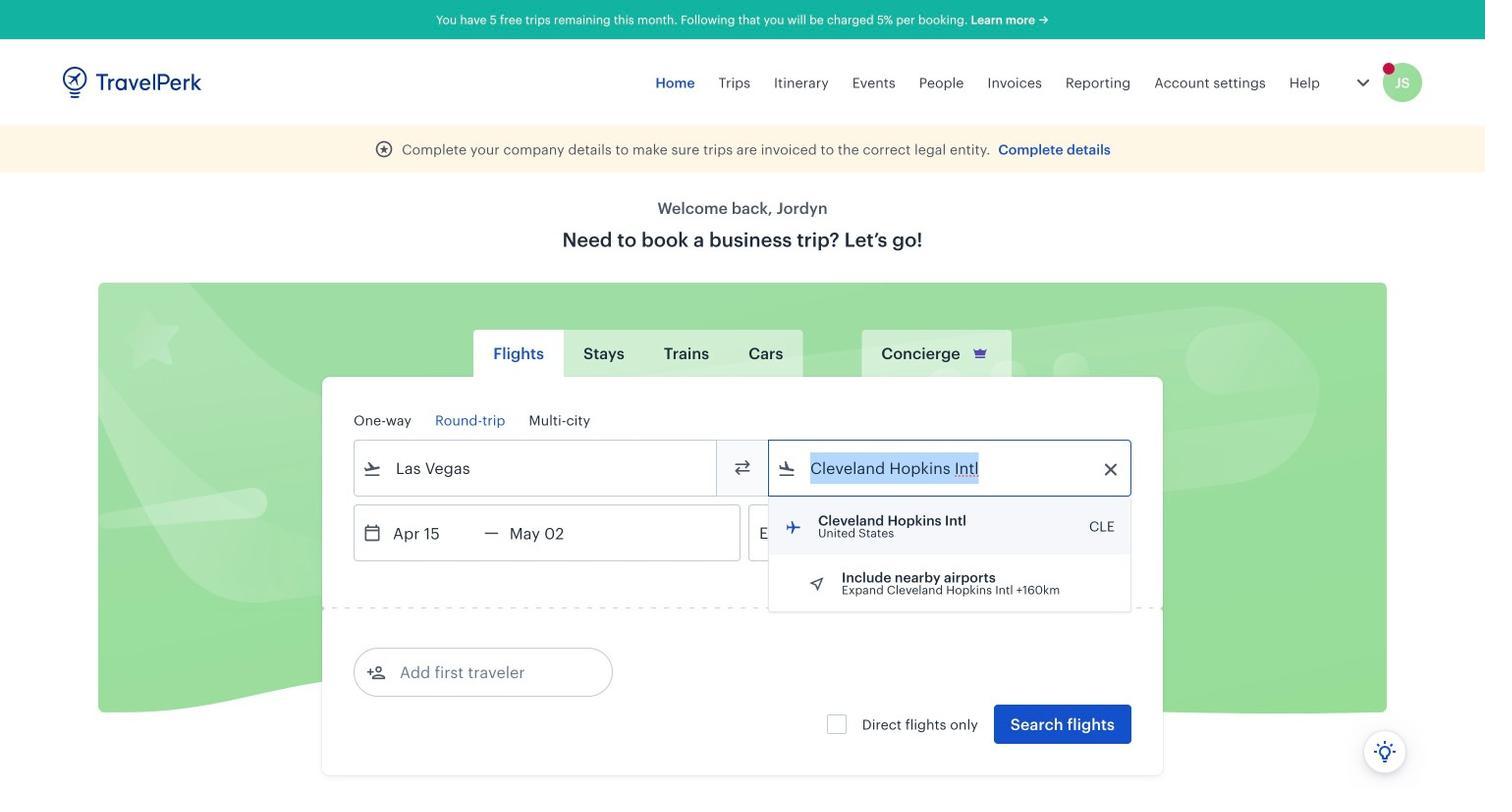Task type: describe. For each thing, give the bounding box(es) containing it.
From search field
[[382, 453, 691, 484]]

Add first traveler search field
[[386, 657, 590, 689]]



Task type: locate. For each thing, give the bounding box(es) containing it.
To search field
[[797, 453, 1105, 484]]

Return text field
[[499, 506, 601, 561]]

Depart text field
[[382, 506, 484, 561]]



